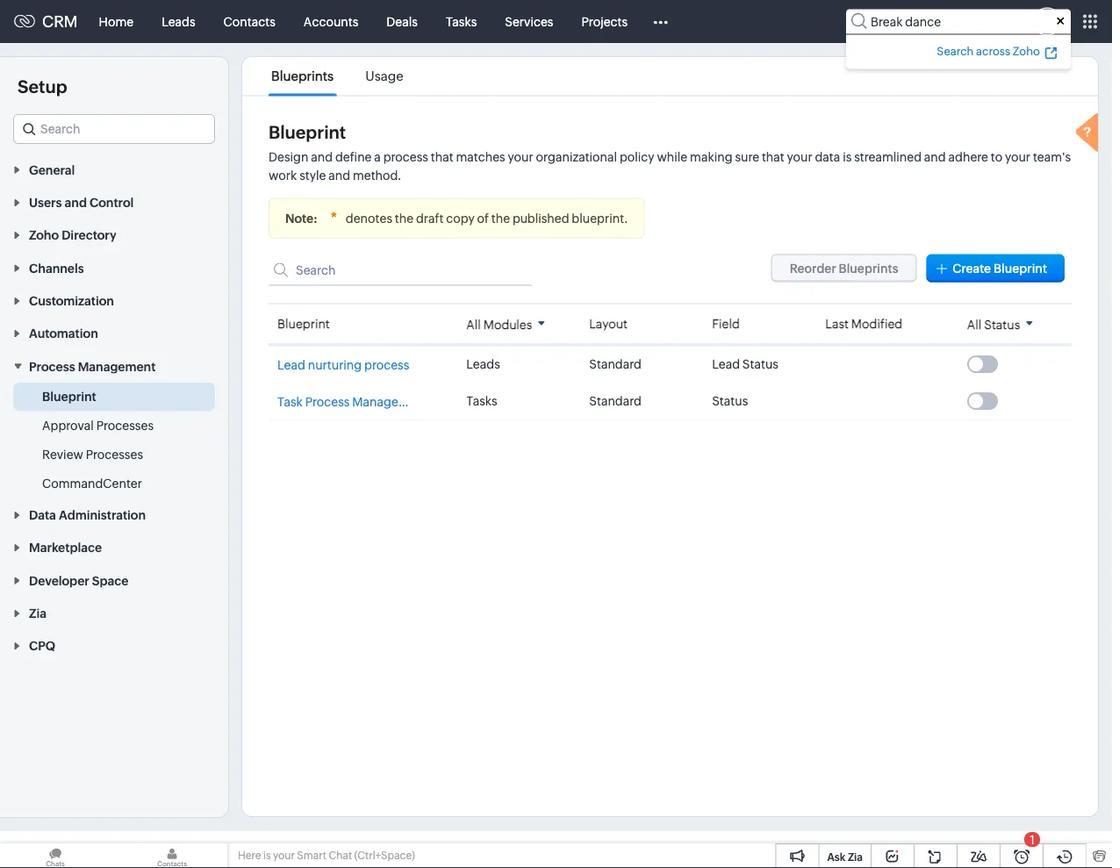 Task type: describe. For each thing, give the bounding box(es) containing it.
note:
[[285, 212, 318, 226]]

control
[[90, 196, 134, 210]]

space
[[92, 574, 129, 588]]

1 horizontal spatial search text field
[[269, 254, 532, 286]]

signals image
[[883, 0, 916, 43]]

1 vertical spatial zia
[[848, 851, 863, 863]]

general button
[[0, 153, 228, 186]]

last
[[826, 317, 849, 331]]

processes for review processes
[[86, 447, 143, 461]]

smart
[[297, 850, 327, 862]]

sure
[[735, 150, 760, 164]]

setup element
[[988, 0, 1023, 43]]

leads inside leads link
[[162, 14, 196, 29]]

blueprint link
[[42, 388, 96, 405]]

approval processes
[[42, 418, 154, 432]]

usage
[[366, 69, 404, 84]]

data
[[815, 150, 841, 164]]

your left data
[[787, 150, 813, 164]]

accounts link
[[290, 0, 373, 43]]

automation
[[29, 327, 98, 341]]

deals link
[[373, 0, 432, 43]]

channels
[[29, 261, 84, 275]]

home link
[[85, 0, 148, 43]]

data administration button
[[0, 498, 228, 531]]

lead nurturing process link
[[278, 356, 412, 374]]

ask
[[828, 851, 846, 863]]

2 that from the left
[[762, 150, 785, 164]]

zoho directory button
[[0, 218, 228, 251]]

data
[[29, 508, 56, 522]]

field
[[712, 317, 740, 331]]

work
[[269, 169, 297, 183]]

All Modules field
[[467, 311, 552, 337]]

your right to
[[1006, 150, 1031, 164]]

copy
[[446, 212, 475, 226]]

0 vertical spatial search text field
[[14, 115, 214, 143]]

Search field
[[847, 9, 1072, 34]]

your left smart
[[273, 850, 295, 862]]

2 the from the left
[[492, 212, 510, 226]]

marketplace button
[[0, 531, 228, 564]]

1 horizontal spatial process
[[305, 395, 350, 409]]

services link
[[491, 0, 568, 43]]

blueprints
[[271, 69, 334, 84]]

crm link
[[14, 13, 78, 31]]

team's
[[1034, 150, 1072, 164]]

chat
[[329, 850, 352, 862]]

0 horizontal spatial is
[[263, 850, 271, 862]]

define
[[335, 150, 372, 164]]

cpq button
[[0, 629, 228, 662]]

review processes link
[[42, 446, 143, 463]]

marketplace
[[29, 541, 102, 555]]

review
[[42, 447, 83, 461]]

approval
[[42, 418, 94, 432]]

layout
[[590, 317, 628, 331]]

developer
[[29, 574, 89, 588]]

zia inside dropdown button
[[29, 607, 46, 621]]

task
[[278, 395, 303, 409]]

modules
[[484, 317, 533, 332]]

last modified
[[826, 317, 903, 331]]

create blueprint button
[[927, 254, 1065, 282]]

adhere
[[949, 150, 989, 164]]

1 the from the left
[[395, 212, 414, 226]]

standard for status
[[590, 394, 642, 409]]

users
[[29, 196, 62, 210]]

profile image
[[1023, 0, 1072, 43]]

process inside design and define a process that matches your organizational policy while making sure that your data is streamlined and adhere to your team's work style and method.
[[384, 150, 429, 164]]

home
[[99, 14, 134, 29]]

setup
[[18, 76, 67, 97]]

list containing blueprints
[[256, 57, 420, 95]]

1 that from the left
[[431, 150, 454, 164]]

blueprint up design
[[269, 123, 346, 143]]

data administration
[[29, 508, 146, 522]]

(ctrl+space)
[[354, 850, 415, 862]]

blueprint.
[[572, 212, 629, 226]]

process inside dropdown button
[[29, 360, 75, 374]]

task process management link
[[278, 393, 429, 411]]

lead for lead nurturing process
[[278, 358, 306, 372]]

leads link
[[148, 0, 210, 43]]

streamlined
[[855, 150, 922, 164]]

0 vertical spatial tasks
[[446, 14, 477, 29]]

nurturing
[[308, 358, 362, 372]]

while
[[657, 150, 688, 164]]

contacts
[[224, 14, 276, 29]]

lead for lead status
[[712, 358, 740, 372]]

process management button
[[0, 350, 228, 382]]

standard for lead status
[[590, 358, 642, 372]]

1 horizontal spatial management
[[352, 395, 429, 409]]

status for all status
[[985, 317, 1021, 332]]

channels button
[[0, 251, 228, 284]]

and down define on the left top of page
[[329, 169, 351, 183]]

a
[[374, 150, 381, 164]]

zoho directory
[[29, 228, 116, 242]]

search across zoho
[[937, 44, 1041, 58]]

and inside dropdown button
[[65, 196, 87, 210]]

your right matches on the left top of page
[[508, 150, 534, 164]]



Task type: locate. For each thing, give the bounding box(es) containing it.
0 horizontal spatial lead
[[278, 358, 306, 372]]

management
[[78, 360, 156, 374], [352, 395, 429, 409]]

1 horizontal spatial lead
[[712, 358, 740, 372]]

process
[[384, 150, 429, 164], [365, 358, 410, 372]]

is inside design and define a process that matches your organizational policy while making sure that your data is streamlined and adhere to your team's work style and method.
[[843, 150, 852, 164]]

management down "lead nurturing process" link
[[352, 395, 429, 409]]

leads down all modules
[[467, 358, 500, 372]]

0 horizontal spatial zoho
[[29, 228, 59, 242]]

and left adhere
[[925, 150, 947, 164]]

is
[[843, 150, 852, 164], [263, 850, 271, 862]]

that right sure
[[762, 150, 785, 164]]

search text field up the general dropdown button
[[14, 115, 214, 143]]

2 all from the left
[[968, 317, 982, 332]]

users and control button
[[0, 186, 228, 218]]

blueprint up nurturing
[[278, 317, 330, 331]]

process management
[[29, 360, 156, 374]]

*
[[331, 210, 337, 226]]

create menu image
[[840, 0, 883, 43]]

draft
[[416, 212, 444, 226]]

blueprints link
[[269, 69, 337, 84]]

and right users
[[65, 196, 87, 210]]

all
[[467, 317, 481, 332], [968, 317, 982, 332]]

lead status
[[712, 358, 779, 372]]

style
[[300, 169, 326, 183]]

1 horizontal spatial the
[[492, 212, 510, 226]]

0 vertical spatial processes
[[96, 418, 154, 432]]

list
[[256, 57, 420, 95]]

review processes
[[42, 447, 143, 461]]

1 horizontal spatial leads
[[467, 358, 500, 372]]

to
[[991, 150, 1003, 164]]

standard
[[590, 358, 642, 372], [590, 394, 642, 409]]

* denotes the draft copy of the published blueprint.
[[331, 210, 629, 226]]

customization
[[29, 294, 114, 308]]

process management region
[[0, 382, 228, 498]]

1 vertical spatial management
[[352, 395, 429, 409]]

usage link
[[363, 69, 406, 84]]

and up style
[[311, 150, 333, 164]]

zia button
[[0, 597, 228, 629]]

zia right the ask
[[848, 851, 863, 863]]

1 vertical spatial is
[[263, 850, 271, 862]]

None field
[[13, 114, 215, 144]]

1 lead from the left
[[712, 358, 740, 372]]

ask zia
[[828, 851, 863, 863]]

directory
[[62, 228, 116, 242]]

status inside field
[[985, 317, 1021, 332]]

1 all from the left
[[467, 317, 481, 332]]

0 vertical spatial zoho
[[1013, 44, 1041, 58]]

here is your smart chat (ctrl+space)
[[238, 850, 415, 862]]

1 horizontal spatial zoho
[[1013, 44, 1041, 58]]

1 horizontal spatial all
[[968, 317, 982, 332]]

customization button
[[0, 284, 228, 317]]

all left modules
[[467, 317, 481, 332]]

1 vertical spatial zoho
[[29, 228, 59, 242]]

1 horizontal spatial that
[[762, 150, 785, 164]]

denotes
[[346, 212, 393, 226]]

0 horizontal spatial process
[[29, 360, 75, 374]]

the left draft
[[395, 212, 414, 226]]

blueprint inside process management region
[[42, 389, 96, 403]]

lead up task
[[278, 358, 306, 372]]

tasks right deals link
[[446, 14, 477, 29]]

0 horizontal spatial that
[[431, 150, 454, 164]]

all down create
[[968, 317, 982, 332]]

processes
[[96, 418, 154, 432], [86, 447, 143, 461]]

marketplace element
[[952, 0, 988, 43]]

matches
[[456, 150, 506, 164]]

blueprint up approval
[[42, 389, 96, 403]]

lead
[[712, 358, 740, 372], [278, 358, 306, 372]]

lead nurturing process
[[278, 358, 410, 372]]

services
[[505, 14, 554, 29]]

deals
[[387, 14, 418, 29]]

tasks
[[446, 14, 477, 29], [467, 394, 498, 409]]

processes for approval processes
[[96, 418, 154, 432]]

status for lead status
[[743, 358, 779, 372]]

all for all status
[[968, 317, 982, 332]]

process right task
[[305, 395, 350, 409]]

all status
[[968, 317, 1021, 332]]

tasks link
[[432, 0, 491, 43]]

0 horizontal spatial management
[[78, 360, 156, 374]]

here
[[238, 850, 261, 862]]

all for all modules
[[467, 317, 481, 332]]

contacts link
[[210, 0, 290, 43]]

processes up the review processes on the bottom left
[[96, 418, 154, 432]]

processes down approval processes
[[86, 447, 143, 461]]

create blueprint
[[953, 261, 1048, 275]]

zia up cpq
[[29, 607, 46, 621]]

general
[[29, 163, 75, 177]]

2 standard from the top
[[590, 394, 642, 409]]

contacts image
[[117, 844, 227, 869]]

is right here
[[263, 850, 271, 862]]

all inside all status field
[[968, 317, 982, 332]]

all inside all modules field
[[467, 317, 481, 332]]

commandcenter
[[42, 476, 142, 490]]

create
[[953, 261, 992, 275]]

developer space
[[29, 574, 129, 588]]

0 vertical spatial process
[[29, 360, 75, 374]]

process up blueprint link
[[29, 360, 75, 374]]

across
[[977, 44, 1011, 58]]

search
[[937, 44, 974, 58]]

1 standard from the top
[[590, 358, 642, 372]]

making
[[690, 150, 733, 164]]

2 vertical spatial status
[[712, 394, 749, 409]]

lead down the field
[[712, 358, 740, 372]]

published
[[513, 212, 570, 226]]

crm
[[42, 13, 78, 31]]

tasks down all modules
[[467, 394, 498, 409]]

design and define a process that matches your organizational policy while making sure that your data is streamlined and adhere to your team's work style and method.
[[269, 150, 1072, 183]]

0 horizontal spatial search text field
[[14, 115, 214, 143]]

0 horizontal spatial all
[[467, 317, 481, 332]]

1 horizontal spatial is
[[843, 150, 852, 164]]

the right of
[[492, 212, 510, 226]]

zoho down users
[[29, 228, 59, 242]]

and
[[311, 150, 333, 164], [925, 150, 947, 164], [329, 169, 351, 183], [65, 196, 87, 210]]

0 vertical spatial status
[[985, 317, 1021, 332]]

the
[[395, 212, 414, 226], [492, 212, 510, 226]]

0 horizontal spatial the
[[395, 212, 414, 226]]

process right a on the left top of page
[[384, 150, 429, 164]]

0 vertical spatial zia
[[29, 607, 46, 621]]

of
[[477, 212, 489, 226]]

process
[[29, 360, 75, 374], [305, 395, 350, 409]]

is right data
[[843, 150, 852, 164]]

1
[[1030, 833, 1035, 847]]

developer space button
[[0, 564, 228, 597]]

users and control
[[29, 196, 134, 210]]

task process management
[[278, 395, 429, 409]]

1 vertical spatial leads
[[467, 358, 500, 372]]

0 vertical spatial standard
[[590, 358, 642, 372]]

1 vertical spatial process
[[305, 395, 350, 409]]

2 lead from the left
[[278, 358, 306, 372]]

0 vertical spatial is
[[843, 150, 852, 164]]

your
[[508, 150, 534, 164], [787, 150, 813, 164], [1006, 150, 1031, 164], [273, 850, 295, 862]]

design
[[269, 150, 309, 164]]

projects
[[582, 14, 628, 29]]

projects link
[[568, 0, 642, 43]]

0 vertical spatial leads
[[162, 14, 196, 29]]

1 vertical spatial standard
[[590, 394, 642, 409]]

that left matches on the left top of page
[[431, 150, 454, 164]]

chats image
[[0, 844, 111, 869]]

0 vertical spatial management
[[78, 360, 156, 374]]

commandcenter link
[[42, 475, 142, 492]]

modified
[[852, 317, 903, 331]]

1 vertical spatial process
[[365, 358, 410, 372]]

0 horizontal spatial leads
[[162, 14, 196, 29]]

0 vertical spatial process
[[384, 150, 429, 164]]

cpq
[[29, 639, 55, 653]]

Other Modules field
[[642, 7, 680, 36]]

all modules
[[467, 317, 533, 332]]

1 vertical spatial tasks
[[467, 394, 498, 409]]

leads
[[162, 14, 196, 29], [467, 358, 500, 372]]

1 horizontal spatial zia
[[848, 851, 863, 863]]

zoho right across at the top right
[[1013, 44, 1041, 58]]

that
[[431, 150, 454, 164], [762, 150, 785, 164]]

management inside dropdown button
[[78, 360, 156, 374]]

1 vertical spatial status
[[743, 358, 779, 372]]

administration
[[59, 508, 146, 522]]

process up task process management
[[365, 358, 410, 372]]

All Status field
[[968, 311, 1040, 337]]

zoho inside search across zoho link
[[1013, 44, 1041, 58]]

blueprint right create
[[994, 261, 1048, 275]]

blueprint
[[269, 123, 346, 143], [994, 261, 1048, 275], [278, 317, 330, 331], [42, 389, 96, 403]]

leads right the home
[[162, 14, 196, 29]]

search text field down draft
[[269, 254, 532, 286]]

zoho inside zoho directory dropdown button
[[29, 228, 59, 242]]

1 vertical spatial processes
[[86, 447, 143, 461]]

automation button
[[0, 317, 228, 350]]

1 vertical spatial search text field
[[269, 254, 532, 286]]

search across zoho link
[[935, 42, 1061, 60]]

Search text field
[[14, 115, 214, 143], [269, 254, 532, 286]]

blueprint inside button
[[994, 261, 1048, 275]]

0 horizontal spatial zia
[[29, 607, 46, 621]]

management down automation dropdown button
[[78, 360, 156, 374]]



Task type: vqa. For each thing, say whether or not it's contained in the screenshot.
"DEVELOPER"
yes



